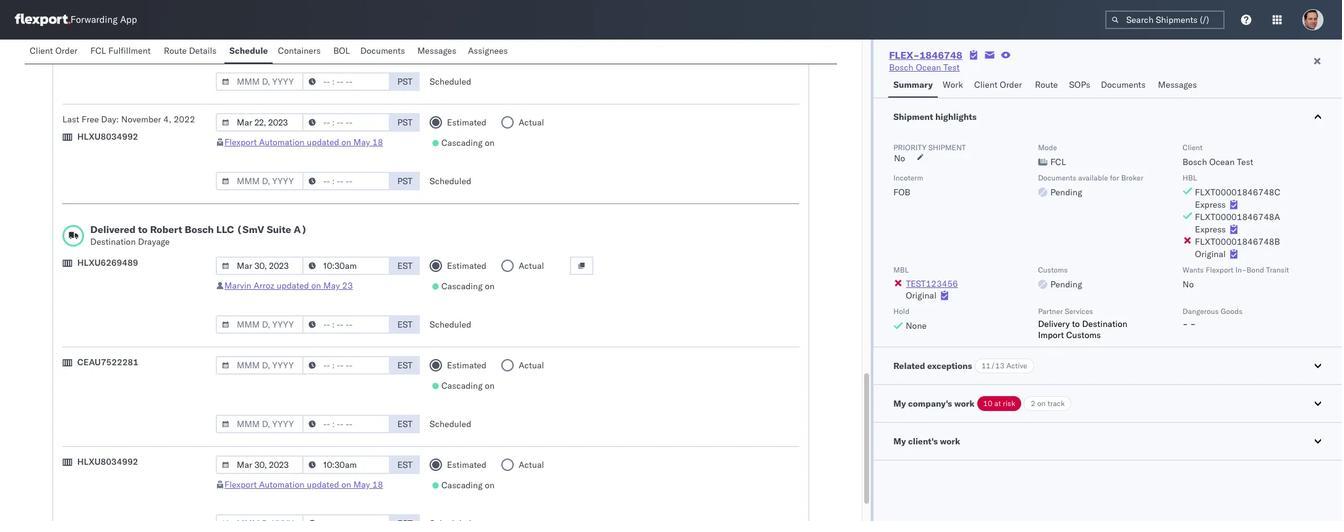 Task type: locate. For each thing, give the bounding box(es) containing it.
forwarding
[[71, 14, 118, 26]]

to inside delivered to robert bosch llc (smv suite a) destination drayage
[[138, 223, 148, 236]]

client
[[30, 45, 53, 56], [975, 79, 998, 90], [1183, 143, 1203, 152]]

0 horizontal spatial documents button
[[356, 40, 413, 64]]

4 estimated from the top
[[447, 460, 487, 471]]

0 horizontal spatial no
[[894, 153, 906, 164]]

actual
[[519, 117, 544, 128], [519, 260, 544, 272], [519, 360, 544, 371], [519, 460, 544, 471]]

updated for est
[[277, 280, 309, 291]]

2 vertical spatial bosch
[[185, 223, 214, 236]]

1 vertical spatial flexport automation updated on may 18 button
[[225, 479, 383, 490]]

route left details
[[164, 45, 187, 56]]

1 vertical spatial hlxu8034992
[[77, 456, 138, 468]]

0 vertical spatial pending
[[1051, 187, 1083, 198]]

2022
[[174, 114, 195, 125]]

1 vertical spatial fcl
[[1051, 156, 1067, 168]]

client order down flexport. image
[[30, 45, 78, 56]]

fcl
[[90, 45, 106, 56], [1051, 156, 1067, 168]]

1 vertical spatial 18
[[372, 479, 383, 490]]

0 horizontal spatial fcl
[[90, 45, 106, 56]]

1846748
[[920, 49, 963, 61]]

2 pending from the top
[[1051, 279, 1083, 290]]

flexport automation updated on may 18 button for pst
[[225, 137, 383, 148]]

work left 10
[[955, 398, 975, 409]]

-
[[1183, 319, 1189, 330], [1191, 319, 1196, 330]]

flexport automation updated on may 18 for pst
[[225, 137, 383, 148]]

2 18 from the top
[[372, 479, 383, 490]]

3 estimated from the top
[[447, 360, 487, 371]]

1 mmm d, yyyy text field from the top
[[216, 172, 304, 190]]

pst for first -- : -- -- text box from the top
[[398, 76, 413, 87]]

route
[[164, 45, 187, 56], [1035, 79, 1058, 90]]

day:
[[101, 114, 119, 125]]

1 vertical spatial messages
[[1159, 79, 1198, 90]]

fcl down mode
[[1051, 156, 1067, 168]]

0 horizontal spatial to
[[138, 223, 148, 236]]

my left company's
[[894, 398, 906, 409]]

-- : -- -- text field
[[302, 72, 390, 91], [302, 113, 390, 132], [302, 315, 390, 334], [302, 456, 390, 474]]

0 vertical spatial order
[[55, 45, 78, 56]]

fcl fulfillment button
[[86, 40, 159, 64]]

3 cascading from the top
[[442, 281, 483, 292]]

order left the route button
[[1000, 79, 1023, 90]]

0 horizontal spatial messages
[[418, 45, 457, 56]]

assignees button
[[463, 40, 515, 64]]

2 horizontal spatial client
[[1183, 143, 1203, 152]]

cascading for hlxu6269489
[[442, 281, 483, 292]]

2 flexport automation updated on may 18 from the top
[[225, 479, 383, 490]]

1 pending from the top
[[1051, 187, 1083, 198]]

client order
[[30, 45, 78, 56], [975, 79, 1023, 90]]

client down flexport. image
[[30, 45, 53, 56]]

3 est from the top
[[398, 360, 413, 371]]

flexport inside wants flexport in-bond transit no
[[1206, 265, 1234, 275]]

fulfillment
[[108, 45, 151, 56]]

shipment highlights button
[[874, 98, 1343, 135]]

1 - from the left
[[1183, 319, 1189, 330]]

express
[[1196, 199, 1226, 210], [1196, 224, 1226, 235]]

mmm d, yyyy text field for second -- : -- -- text box from the bottom
[[216, 315, 304, 334]]

4 mmm d, yyyy text field from the top
[[216, 415, 304, 434]]

mmm d, yyyy text field for fifth -- : -- -- text field from the bottom
[[216, 172, 304, 190]]

my client's work
[[894, 436, 961, 447]]

0 vertical spatial 18
[[372, 137, 383, 148]]

1 vertical spatial flexport automation updated on may 18
[[225, 479, 383, 490]]

test
[[944, 62, 960, 73], [1237, 156, 1254, 168]]

express up flxt00001846748a at the top right of the page
[[1196, 199, 1226, 210]]

client order button
[[25, 40, 86, 64], [970, 74, 1030, 98]]

documents right the bol button on the left of the page
[[361, 45, 405, 56]]

robert
[[150, 223, 182, 236]]

0 vertical spatial pst
[[398, 76, 413, 87]]

documents button
[[356, 40, 413, 64], [1097, 74, 1154, 98]]

bosch inside delivered to robert bosch llc (smv suite a) destination drayage
[[185, 223, 214, 236]]

bond
[[1247, 265, 1265, 275]]

estimated for hlxu8034992
[[447, 460, 487, 471]]

1 vertical spatial client order button
[[970, 74, 1030, 98]]

1 vertical spatial flexport
[[1206, 265, 1234, 275]]

2 -- : -- -- text field from the top
[[302, 257, 390, 275]]

0 vertical spatial route
[[164, 45, 187, 56]]

Search Shipments (/) text field
[[1106, 11, 1225, 29]]

test inside client bosch ocean test incoterm fob
[[1237, 156, 1254, 168]]

3 mmm d, yyyy text field from the top
[[216, 356, 304, 375]]

0 vertical spatial hlxu8034992
[[77, 131, 138, 142]]

november
[[121, 114, 161, 125]]

fcl inside button
[[90, 45, 106, 56]]

work right client's
[[940, 436, 961, 447]]

0 vertical spatial destination
[[90, 236, 136, 247]]

4 mmm d, yyyy text field from the top
[[216, 456, 304, 474]]

2 my from the top
[[894, 436, 906, 447]]

1 horizontal spatial route
[[1035, 79, 1058, 90]]

1 horizontal spatial destination
[[1083, 319, 1128, 330]]

0 vertical spatial flexport automation updated on may 18
[[225, 137, 383, 148]]

1 vertical spatial order
[[1000, 79, 1023, 90]]

client right work button
[[975, 79, 998, 90]]

bol
[[333, 45, 350, 56]]

1 vertical spatial work
[[940, 436, 961, 447]]

1 vertical spatial automation
[[259, 479, 305, 490]]

incoterm
[[894, 173, 924, 182]]

1 scheduled from the top
[[430, 76, 472, 87]]

route button
[[1030, 74, 1065, 98]]

2 vertical spatial flexport
[[225, 479, 257, 490]]

client order button down flexport. image
[[25, 40, 86, 64]]

ocean inside client bosch ocean test incoterm fob
[[1210, 156, 1235, 168]]

0 vertical spatial flexport
[[225, 137, 257, 148]]

1 vertical spatial updated
[[277, 280, 309, 291]]

2 express from the top
[[1196, 224, 1226, 235]]

2 automation from the top
[[259, 479, 305, 490]]

client up hbl
[[1183, 143, 1203, 152]]

destination down services
[[1083, 319, 1128, 330]]

scheduled
[[430, 76, 472, 87], [430, 176, 472, 187], [430, 319, 472, 330], [430, 419, 472, 430]]

1 vertical spatial route
[[1035, 79, 1058, 90]]

route left sops at top
[[1035, 79, 1058, 90]]

2 est from the top
[[398, 319, 413, 330]]

1 vertical spatial original
[[906, 290, 937, 301]]

0 vertical spatial client order
[[30, 45, 78, 56]]

documents down mode
[[1038, 173, 1077, 182]]

0 horizontal spatial test
[[944, 62, 960, 73]]

work
[[955, 398, 975, 409], [940, 436, 961, 447]]

0 horizontal spatial client order
[[30, 45, 78, 56]]

0 vertical spatial express
[[1196, 199, 1226, 210]]

cascading on for hlxu6269489
[[442, 281, 495, 292]]

forwarding app
[[71, 14, 137, 26]]

0 vertical spatial messages button
[[413, 40, 463, 64]]

1 horizontal spatial messages button
[[1154, 74, 1204, 98]]

pst
[[398, 76, 413, 87], [398, 117, 413, 128], [398, 176, 413, 187]]

documents button up shipment highlights button
[[1097, 74, 1154, 98]]

bosch ocean test link
[[889, 61, 960, 74]]

1 hlxu8034992 from the top
[[77, 131, 138, 142]]

1 flexport automation updated on may 18 from the top
[[225, 137, 383, 148]]

my inside button
[[894, 436, 906, 447]]

no
[[894, 153, 906, 164], [1183, 279, 1194, 290]]

1 cascading from the top
[[442, 38, 483, 49]]

1 vertical spatial my
[[894, 436, 906, 447]]

customs
[[1038, 265, 1068, 275], [1067, 330, 1101, 341]]

bosch up hbl
[[1183, 156, 1208, 168]]

2 cascading on from the top
[[442, 137, 495, 148]]

dangerous goods - -
[[1183, 307, 1243, 330]]

express for flxt00001846748a
[[1196, 224, 1226, 235]]

express up flxt00001846748b at the top of page
[[1196, 224, 1226, 235]]

to
[[138, 223, 148, 236], [1073, 319, 1080, 330]]

work for my client's work
[[940, 436, 961, 447]]

1 horizontal spatial messages
[[1159, 79, 1198, 90]]

to down services
[[1073, 319, 1080, 330]]

0 vertical spatial documents
[[361, 45, 405, 56]]

MMM D, YYYY text field
[[216, 72, 304, 91], [216, 113, 304, 132], [216, 257, 304, 275], [216, 415, 304, 434]]

no down wants
[[1183, 279, 1194, 290]]

pending up services
[[1051, 279, 1083, 290]]

shipment
[[894, 111, 934, 122]]

1 vertical spatial express
[[1196, 224, 1226, 235]]

test down 1846748
[[944, 62, 960, 73]]

1 vertical spatial no
[[1183, 279, 1194, 290]]

mmm d, yyyy text field for first -- : -- -- text field from the bottom of the page
[[216, 515, 304, 521]]

hold
[[894, 307, 910, 316]]

4,
[[163, 114, 172, 125]]

may for est
[[324, 280, 340, 291]]

updated
[[307, 137, 339, 148], [277, 280, 309, 291], [307, 479, 339, 490]]

1 pst from the top
[[398, 76, 413, 87]]

bosch
[[889, 62, 914, 73], [1183, 156, 1208, 168], [185, 223, 214, 236]]

original up wants
[[1196, 249, 1226, 260]]

3 actual from the top
[[519, 360, 544, 371]]

my for my company's work
[[894, 398, 906, 409]]

1 horizontal spatial test
[[1237, 156, 1254, 168]]

0 vertical spatial client
[[30, 45, 53, 56]]

original
[[1196, 249, 1226, 260], [906, 290, 937, 301]]

schedule button
[[225, 40, 273, 64]]

to up drayage
[[138, 223, 148, 236]]

estimated
[[447, 117, 487, 128], [447, 260, 487, 272], [447, 360, 487, 371], [447, 460, 487, 471]]

0 vertical spatial updated
[[307, 137, 339, 148]]

2 estimated from the top
[[447, 260, 487, 272]]

5 cascading on from the top
[[442, 480, 495, 491]]

1 vertical spatial client order
[[975, 79, 1023, 90]]

2 vertical spatial documents
[[1038, 173, 1077, 182]]

1 vertical spatial destination
[[1083, 319, 1128, 330]]

1 vertical spatial pending
[[1051, 279, 1083, 290]]

1 vertical spatial ocean
[[1210, 156, 1235, 168]]

1 vertical spatial client
[[975, 79, 998, 90]]

2 horizontal spatial bosch
[[1183, 156, 1208, 168]]

client order button right work
[[970, 74, 1030, 98]]

actual for ceau7522281
[[519, 360, 544, 371]]

0 vertical spatial original
[[1196, 249, 1226, 260]]

0 horizontal spatial route
[[164, 45, 187, 56]]

2 pst from the top
[[398, 117, 413, 128]]

3 cascading on from the top
[[442, 281, 495, 292]]

destination inside partner services delivery to destination import customs
[[1083, 319, 1128, 330]]

2 mmm d, yyyy text field from the top
[[216, 315, 304, 334]]

2 cascading from the top
[[442, 137, 483, 148]]

documents up shipment highlights button
[[1101, 79, 1146, 90]]

2 vertical spatial client
[[1183, 143, 1203, 152]]

0 horizontal spatial client
[[30, 45, 53, 56]]

dangerous
[[1183, 307, 1219, 316]]

my for my client's work
[[894, 436, 906, 447]]

documents button right bol
[[356, 40, 413, 64]]

ocean up flxt00001846748c
[[1210, 156, 1235, 168]]

work inside my client's work button
[[940, 436, 961, 447]]

pending down documents available for broker
[[1051, 187, 1083, 198]]

0 vertical spatial work
[[955, 398, 975, 409]]

partner services delivery to destination import customs
[[1038, 307, 1128, 341]]

0 horizontal spatial client order button
[[25, 40, 86, 64]]

18 for est
[[372, 479, 383, 490]]

0 vertical spatial fcl
[[90, 45, 106, 56]]

last free day: november 4, 2022
[[62, 114, 195, 125]]

documents
[[361, 45, 405, 56], [1101, 79, 1146, 90], [1038, 173, 1077, 182]]

priority shipment
[[894, 143, 966, 152]]

marvin
[[225, 280, 252, 291]]

mode
[[1038, 143, 1057, 152]]

on
[[485, 38, 495, 49], [342, 137, 351, 148], [485, 137, 495, 148], [311, 280, 321, 291], [485, 281, 495, 292], [485, 380, 495, 391], [1038, 399, 1046, 408], [342, 479, 351, 490], [485, 480, 495, 491]]

MMM D, YYYY text field
[[216, 172, 304, 190], [216, 315, 304, 334], [216, 356, 304, 375], [216, 456, 304, 474], [216, 515, 304, 521]]

0 vertical spatial my
[[894, 398, 906, 409]]

2 -- : -- -- text field from the top
[[302, 113, 390, 132]]

2 mmm d, yyyy text field from the top
[[216, 113, 304, 132]]

5 cascading from the top
[[442, 480, 483, 491]]

destination down delivered
[[90, 236, 136, 247]]

suite
[[267, 223, 291, 236]]

no down priority
[[894, 153, 906, 164]]

bosch inside client bosch ocean test incoterm fob
[[1183, 156, 1208, 168]]

0 vertical spatial flexport automation updated on may 18 button
[[225, 137, 383, 148]]

0 horizontal spatial -
[[1183, 319, 1189, 330]]

bosch down the flex-
[[889, 62, 914, 73]]

1 vertical spatial bosch
[[1183, 156, 1208, 168]]

1 cascading on from the top
[[442, 38, 495, 49]]

1 flexport automation updated on may 18 button from the top
[[225, 137, 383, 148]]

1 horizontal spatial to
[[1073, 319, 1080, 330]]

4 cascading from the top
[[442, 380, 483, 391]]

4 -- : -- -- text field from the top
[[302, 456, 390, 474]]

messages for the topmost messages button
[[418, 45, 457, 56]]

fcl left fulfillment
[[90, 45, 106, 56]]

-- : -- -- text field
[[302, 172, 390, 190], [302, 257, 390, 275], [302, 356, 390, 375], [302, 415, 390, 434], [302, 515, 390, 521]]

flex-1846748
[[889, 49, 963, 61]]

exceptions
[[928, 361, 973, 372]]

1 vertical spatial may
[[324, 280, 340, 291]]

1 vertical spatial documents
[[1101, 79, 1146, 90]]

schedule
[[229, 45, 268, 56]]

1 my from the top
[[894, 398, 906, 409]]

0 vertical spatial may
[[354, 137, 370, 148]]

actual for hlxu6269489
[[519, 260, 544, 272]]

my
[[894, 398, 906, 409], [894, 436, 906, 447]]

1 actual from the top
[[519, 117, 544, 128]]

cascading for hlxu8034992
[[442, 480, 483, 491]]

estimated for ceau7522281
[[447, 360, 487, 371]]

0 vertical spatial to
[[138, 223, 148, 236]]

work for my company's work
[[955, 398, 975, 409]]

1 horizontal spatial documents button
[[1097, 74, 1154, 98]]

fcl for fcl fulfillment
[[90, 45, 106, 56]]

1 express from the top
[[1196, 199, 1226, 210]]

automation for pst
[[259, 137, 305, 148]]

order down forwarding app link
[[55, 45, 78, 56]]

1 automation from the top
[[259, 137, 305, 148]]

test up flxt00001846748c
[[1237, 156, 1254, 168]]

0 horizontal spatial order
[[55, 45, 78, 56]]

0 vertical spatial ocean
[[916, 62, 942, 73]]

flexport automation updated on may 18 button
[[225, 137, 383, 148], [225, 479, 383, 490]]

4 est from the top
[[398, 419, 413, 430]]

1 vertical spatial to
[[1073, 319, 1080, 330]]

0 horizontal spatial documents
[[361, 45, 405, 56]]

client order right work button
[[975, 79, 1023, 90]]

active
[[1007, 361, 1028, 370]]

0 horizontal spatial bosch
[[185, 223, 214, 236]]

customs up partner
[[1038, 265, 1068, 275]]

4 -- : -- -- text field from the top
[[302, 415, 390, 434]]

original down test123456 button
[[906, 290, 937, 301]]

customs down services
[[1067, 330, 1101, 341]]

0 vertical spatial messages
[[418, 45, 457, 56]]

2 actual from the top
[[519, 260, 544, 272]]

forwarding app link
[[15, 14, 137, 26]]

may for pst
[[354, 137, 370, 148]]

customs inside partner services delivery to destination import customs
[[1067, 330, 1101, 341]]

containers
[[278, 45, 321, 56]]

ocean down flex-1846748
[[916, 62, 942, 73]]

2 vertical spatial pst
[[398, 176, 413, 187]]

no inside wants flexport in-bond transit no
[[1183, 279, 1194, 290]]

1 vertical spatial customs
[[1067, 330, 1101, 341]]

2 flexport automation updated on may 18 button from the top
[[225, 479, 383, 490]]

route details button
[[159, 40, 225, 64]]

0 horizontal spatial destination
[[90, 236, 136, 247]]

18
[[372, 137, 383, 148], [372, 479, 383, 490]]

0 vertical spatial test
[[944, 62, 960, 73]]

1 horizontal spatial client order button
[[970, 74, 1030, 98]]

4 cascading on from the top
[[442, 380, 495, 391]]

0 vertical spatial automation
[[259, 137, 305, 148]]

5 mmm d, yyyy text field from the top
[[216, 515, 304, 521]]

1 horizontal spatial no
[[1183, 279, 1194, 290]]

4 actual from the top
[[519, 460, 544, 471]]

risk
[[1003, 399, 1016, 408]]

my left client's
[[894, 436, 906, 447]]

fob
[[894, 187, 911, 198]]

1 18 from the top
[[372, 137, 383, 148]]

bosch left the llc
[[185, 223, 214, 236]]

estimated for hlxu6269489
[[447, 260, 487, 272]]

1 horizontal spatial fcl
[[1051, 156, 1067, 168]]

at
[[995, 399, 1001, 408]]



Task type: describe. For each thing, give the bounding box(es) containing it.
18 for pst
[[372, 137, 383, 148]]

mmm d, yyyy text field for 3rd -- : -- -- text field from the bottom of the page
[[216, 356, 304, 375]]

2 vertical spatial may
[[354, 479, 370, 490]]

flxt00001846748c
[[1196, 187, 1281, 198]]

1 horizontal spatial original
[[1196, 249, 1226, 260]]

delivery
[[1038, 319, 1070, 330]]

3 -- : -- -- text field from the top
[[302, 356, 390, 375]]

0 vertical spatial no
[[894, 153, 906, 164]]

3 -- : -- -- text field from the top
[[302, 315, 390, 334]]

priority
[[894, 143, 927, 152]]

shipment highlights
[[894, 111, 977, 122]]

0 vertical spatial documents button
[[356, 40, 413, 64]]

23
[[342, 280, 353, 291]]

cascading for ceau7522281
[[442, 380, 483, 391]]

containers button
[[273, 40, 329, 64]]

related
[[894, 361, 926, 372]]

flex-
[[889, 49, 920, 61]]

my client's work button
[[874, 423, 1343, 460]]

flexport automation updated on may 18 button for est
[[225, 479, 383, 490]]

1 -- : -- -- text field from the top
[[302, 172, 390, 190]]

flexport for pst
[[225, 137, 257, 148]]

cascading on for hlxu8034992
[[442, 480, 495, 491]]

work button
[[938, 74, 970, 98]]

automation for est
[[259, 479, 305, 490]]

my company's work
[[894, 398, 975, 409]]

2 hlxu8034992 from the top
[[77, 456, 138, 468]]

11/13
[[982, 361, 1005, 370]]

route details
[[164, 45, 217, 56]]

goods
[[1221, 307, 1243, 316]]

1 estimated from the top
[[447, 117, 487, 128]]

fcl fulfillment
[[90, 45, 151, 56]]

flxt00001846748b
[[1196, 236, 1281, 247]]

a)
[[294, 223, 307, 236]]

1 vertical spatial messages button
[[1154, 74, 1204, 98]]

wants
[[1183, 265, 1204, 275]]

sops button
[[1065, 74, 1097, 98]]

10
[[984, 399, 993, 408]]

client's
[[908, 436, 938, 447]]

summary
[[894, 79, 933, 90]]

ceau7522281
[[77, 357, 139, 368]]

to inside partner services delivery to destination import customs
[[1073, 319, 1080, 330]]

track
[[1048, 399, 1065, 408]]

free
[[82, 114, 99, 125]]

transit
[[1267, 265, 1290, 275]]

1 vertical spatial documents button
[[1097, 74, 1154, 98]]

hlxu6269489
[[77, 257, 138, 268]]

2 - from the left
[[1191, 319, 1196, 330]]

cascading on for ceau7522281
[[442, 380, 495, 391]]

pst for second -- : -- -- text box
[[398, 117, 413, 128]]

available
[[1079, 173, 1109, 182]]

0 vertical spatial client order button
[[25, 40, 86, 64]]

messages for bottom messages button
[[1159, 79, 1198, 90]]

1 horizontal spatial order
[[1000, 79, 1023, 90]]

highlights
[[936, 111, 977, 122]]

client bosch ocean test incoterm fob
[[894, 143, 1254, 198]]

0 vertical spatial customs
[[1038, 265, 1068, 275]]

import
[[1038, 330, 1064, 341]]

llc
[[216, 223, 234, 236]]

delivered
[[90, 223, 136, 236]]

wants flexport in-bond transit no
[[1183, 265, 1290, 290]]

0 horizontal spatial ocean
[[916, 62, 942, 73]]

arroz
[[254, 280, 275, 291]]

details
[[189, 45, 217, 56]]

3 pst from the top
[[398, 176, 413, 187]]

actual for hlxu8034992
[[519, 460, 544, 471]]

in-
[[1236, 265, 1247, 275]]

2
[[1031, 399, 1036, 408]]

hbl
[[1183, 173, 1198, 182]]

mmm d, yyyy text field for 1st -- : -- -- text box from the bottom of the page
[[216, 456, 304, 474]]

assignees
[[468, 45, 508, 56]]

fcl for fcl
[[1051, 156, 1067, 168]]

destination inside delivered to robert bosch llc (smv suite a) destination drayage
[[90, 236, 136, 247]]

shipment
[[929, 143, 966, 152]]

related exceptions
[[894, 361, 973, 372]]

marvin arroz updated on may 23 button
[[225, 280, 353, 291]]

1 horizontal spatial client order
[[975, 79, 1023, 90]]

0 horizontal spatial original
[[906, 290, 937, 301]]

4 scheduled from the top
[[430, 419, 472, 430]]

5 est from the top
[[398, 460, 413, 471]]

1 horizontal spatial client
[[975, 79, 998, 90]]

flex-1846748 link
[[889, 49, 963, 61]]

pending for documents available for broker
[[1051, 187, 1083, 198]]

route for route
[[1035, 79, 1058, 90]]

marvin arroz updated on may 23
[[225, 280, 353, 291]]

3 scheduled from the top
[[430, 319, 472, 330]]

1 horizontal spatial documents
[[1038, 173, 1077, 182]]

services
[[1065, 307, 1094, 316]]

5 -- : -- -- text field from the top
[[302, 515, 390, 521]]

client inside client bosch ocean test incoterm fob
[[1183, 143, 1203, 152]]

1 horizontal spatial bosch
[[889, 62, 914, 73]]

test123456
[[906, 278, 958, 289]]

none
[[906, 320, 927, 332]]

flexport for est
[[225, 479, 257, 490]]

11/13 active
[[982, 361, 1028, 370]]

work
[[943, 79, 963, 90]]

route for route details
[[164, 45, 187, 56]]

documents available for broker
[[1038, 173, 1144, 182]]

updated for pst
[[307, 137, 339, 148]]

bosch ocean test
[[889, 62, 960, 73]]

delivered to robert bosch llc (smv suite a) destination drayage
[[90, 223, 307, 247]]

flexport. image
[[15, 14, 71, 26]]

flxt00001846748a
[[1196, 212, 1281, 223]]

flexport automation updated on may 18 for est
[[225, 479, 383, 490]]

2 on track
[[1031, 399, 1065, 408]]

(smv
[[237, 223, 264, 236]]

2 scheduled from the top
[[430, 176, 472, 187]]

1 mmm d, yyyy text field from the top
[[216, 72, 304, 91]]

10 at risk
[[984, 399, 1016, 408]]

pending for customs
[[1051, 279, 1083, 290]]

last
[[62, 114, 79, 125]]

express for flxt00001846748c
[[1196, 199, 1226, 210]]

3 mmm d, yyyy text field from the top
[[216, 257, 304, 275]]

for
[[1111, 173, 1120, 182]]

bol button
[[329, 40, 356, 64]]

1 est from the top
[[398, 260, 413, 272]]

summary button
[[889, 74, 938, 98]]

company's
[[908, 398, 953, 409]]

2 vertical spatial updated
[[307, 479, 339, 490]]

1 -- : -- -- text field from the top
[[302, 72, 390, 91]]

mbl
[[894, 265, 909, 275]]



Task type: vqa. For each thing, say whether or not it's contained in the screenshot.
fourth AM from the top of the page
no



